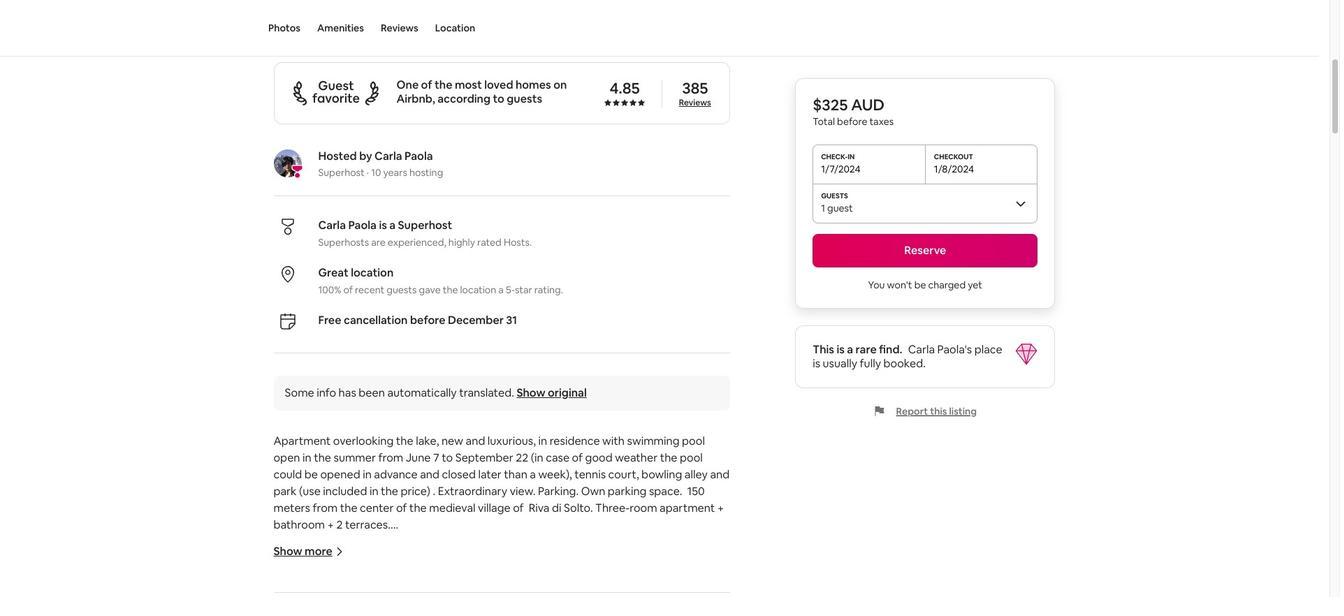 Task type: describe. For each thing, give the bounding box(es) containing it.
some
[[285, 386, 314, 400]]

of inside one of the most loved homes on airbnb, according to guests
[[421, 78, 432, 92]]

31
[[506, 313, 517, 328]]

court,
[[608, 468, 639, 482]]

carla paola's place is usually fully booked.
[[813, 342, 1003, 371]]

the inside great location 100% of recent guests gave the location a 5-star rating.
[[443, 284, 458, 296]]

of inside great location 100% of recent guests gave the location a 5-star rating.
[[343, 284, 353, 296]]

three-
[[595, 501, 630, 516]]

according
[[438, 92, 491, 106]]

years
[[383, 166, 407, 179]]

the up the bowling at bottom
[[660, 451, 678, 465]]

hosts.
[[504, 236, 532, 249]]

are
[[371, 236, 386, 249]]

with
[[602, 434, 625, 449]]

the up opened
[[314, 451, 331, 465]]

overlooking
[[333, 434, 394, 449]]

(in
[[531, 451, 543, 465]]

150
[[687, 484, 705, 499]]

you
[[868, 279, 885, 291]]

hosting
[[409, 166, 443, 179]]

great
[[318, 266, 349, 280]]

place
[[975, 342, 1003, 357]]

1 horizontal spatial and
[[466, 434, 485, 449]]

original
[[548, 386, 587, 400]]

a inside carla paola is a superhost superhosts are experienced, highly rated hosts.
[[389, 218, 396, 233]]

most
[[455, 78, 482, 92]]

park
[[274, 484, 297, 499]]

0 horizontal spatial from
[[313, 501, 338, 516]]

0 vertical spatial pool
[[682, 434, 705, 449]]

included
[[323, 484, 367, 499]]

gave
[[419, 284, 441, 296]]

luxurious,
[[488, 434, 536, 449]]

listing
[[949, 405, 977, 418]]

4.85
[[610, 78, 640, 97]]

carla for a
[[318, 218, 346, 233]]

week),
[[538, 468, 572, 482]]

parking
[[608, 484, 647, 499]]

2 inside apartment overlooking the lake, new and luxurious, in residence with swimming pool open in the summer from june 7 to september 22 (in case of good weather the pool could be opened in advance and closed later than a week), tennis court, bowling alley and park (use included in the price) . extraordinary view. parking. own parking space.  150 meters from the center of the medieval village of  riva di solto. three-room apartment + bathroom + 2 terraces.
[[336, 518, 343, 533]]

yet
[[968, 279, 983, 291]]

10
[[371, 166, 381, 179]]

amenities button
[[317, 0, 364, 56]]

rare
[[856, 342, 877, 357]]

swimming
[[627, 434, 680, 449]]

favorite
[[312, 90, 360, 106]]

center
[[360, 501, 394, 516]]

experienced,
[[388, 236, 446, 249]]

by
[[359, 149, 372, 164]]

more
[[305, 544, 333, 559]]

parking.
[[538, 484, 579, 499]]

closed
[[442, 468, 476, 482]]

of down residence
[[572, 451, 583, 465]]

booked.
[[884, 356, 926, 371]]

cancellation
[[344, 313, 408, 328]]

taxes
[[870, 115, 894, 128]]

unit
[[362, 4, 390, 24]]

report this listing
[[896, 405, 977, 418]]

recent
[[355, 284, 385, 296]]

before for $325 aud
[[837, 115, 868, 128]]

(use
[[299, 484, 321, 499]]

this
[[930, 405, 947, 418]]

free
[[318, 313, 341, 328]]

guests inside great location 100% of recent guests gave the location a 5-star rating.
[[387, 284, 417, 296]]

0 horizontal spatial +
[[327, 518, 334, 533]]

1 vertical spatial location
[[460, 284, 496, 296]]

the down the advance
[[381, 484, 398, 499]]

location button
[[435, 0, 475, 56]]

translated.
[[459, 386, 514, 400]]

7
[[433, 451, 439, 465]]

0 vertical spatial be
[[915, 279, 926, 291]]

to inside apartment overlooking the lake, new and luxurious, in residence with swimming pool open in the summer from june 7 to september 22 (in case of good weather the pool could be opened in advance and closed later than a week), tennis court, bowling alley and park (use included in the price) . extraordinary view. parking. own parking space.  150 meters from the center of the medieval village of  riva di solto. three-room apartment + bathroom + 2 terraces.
[[442, 451, 453, 465]]

won't
[[887, 279, 912, 291]]

this is a rare find.
[[813, 342, 903, 357]]

residence
[[550, 434, 600, 449]]

space.
[[649, 484, 682, 499]]

· down rental
[[320, 25, 322, 40]]

been
[[359, 386, 385, 400]]

guest
[[318, 77, 354, 93]]

homes
[[516, 78, 551, 92]]

report this listing button
[[874, 405, 977, 418]]

0 vertical spatial from
[[378, 451, 403, 465]]

in down apartment
[[303, 451, 311, 465]]

· inside hosted by carla paola superhost · 10 years hosting
[[367, 166, 369, 179]]

could
[[274, 468, 302, 482]]

charged
[[928, 279, 966, 291]]

report
[[896, 405, 928, 418]]

· left 3 in the left of the page
[[389, 25, 391, 40]]

june
[[406, 451, 431, 465]]

a inside great location 100% of recent guests gave the location a 5-star rating.
[[498, 284, 504, 296]]

rating.
[[534, 284, 563, 296]]

2 horizontal spatial is
[[837, 342, 845, 357]]

entire
[[274, 4, 315, 24]]

guests inside one of the most loved homes on airbnb, according to guests
[[507, 92, 542, 106]]

great location 100% of recent guests gave the location a 5-star rating.
[[318, 266, 563, 296]]

guest favorite
[[312, 77, 360, 106]]

advance
[[374, 468, 418, 482]]

in down summer
[[363, 468, 372, 482]]

superhost for carla paola is a superhost
[[398, 218, 452, 233]]

amenities
[[317, 22, 364, 34]]

before for free
[[410, 313, 446, 328]]

photos button
[[268, 0, 300, 56]]

italy
[[445, 4, 475, 24]]

entire rental unit in riva, italy 6 guests · 2 bedrooms · 3 beds · 1 bath
[[274, 4, 475, 40]]

automatically
[[387, 386, 457, 400]]



Task type: locate. For each thing, give the bounding box(es) containing it.
1 horizontal spatial superhost
[[398, 218, 452, 233]]

carla up years
[[375, 149, 402, 164]]

in
[[393, 4, 406, 24], [538, 434, 547, 449], [303, 451, 311, 465], [363, 468, 372, 482], [370, 484, 378, 499]]

carla inside carla paola's place is usually fully booked.
[[908, 342, 935, 357]]

apartment
[[274, 434, 331, 449]]

0 vertical spatial carla
[[375, 149, 402, 164]]

is
[[379, 218, 387, 233], [837, 342, 845, 357], [813, 356, 820, 371]]

1 horizontal spatial paola
[[405, 149, 433, 164]]

carla up superhosts
[[318, 218, 346, 233]]

guests left on
[[507, 92, 542, 106]]

to right 7
[[442, 451, 453, 465]]

open
[[274, 451, 300, 465]]

be right the won't
[[915, 279, 926, 291]]

riva,
[[409, 4, 442, 24]]

2 horizontal spatial carla
[[908, 342, 935, 357]]

guest
[[827, 202, 853, 215]]

of right one
[[421, 78, 432, 92]]

$325 aud
[[813, 95, 885, 115]]

of right 100%
[[343, 284, 353, 296]]

and
[[466, 434, 485, 449], [420, 468, 440, 482], [710, 468, 730, 482]]

show left original
[[517, 386, 545, 400]]

from up the advance
[[378, 451, 403, 465]]

0 horizontal spatial and
[[420, 468, 440, 482]]

bedrooms
[[333, 25, 386, 40]]

a left rare at the right bottom of page
[[847, 342, 853, 357]]

1 vertical spatial from
[[313, 501, 338, 516]]

to right "most"
[[493, 92, 504, 106]]

of down price)
[[396, 501, 407, 516]]

superhost
[[318, 166, 365, 179], [398, 218, 452, 233]]

hosted by carla paola superhost · 10 years hosting
[[318, 149, 443, 179]]

is inside carla paola's place is usually fully booked.
[[813, 356, 820, 371]]

carla for is
[[908, 342, 935, 357]]

bathroom
[[274, 518, 325, 533]]

1 horizontal spatial from
[[378, 451, 403, 465]]

apartment overlooking the lake, new and luxurious, in residence with swimming pool open in the summer from june 7 to september 22 (in case of good weather the pool could be opened in advance and closed later than a week), tennis court, bowling alley and park (use included in the price) . extraordinary view. parking. own parking space.  150 meters from the center of the medieval village of  riva di solto. three-room apartment + bathroom + 2 terraces.
[[274, 434, 732, 533]]

in up center
[[370, 484, 378, 499]]

show more button
[[274, 544, 344, 559]]

in up 3 in the left of the page
[[393, 4, 406, 24]]

1 inside popup button
[[821, 202, 825, 215]]

info
[[317, 386, 336, 400]]

guests down "entire"
[[283, 25, 317, 40]]

2 horizontal spatial and
[[710, 468, 730, 482]]

1 left guest
[[821, 202, 825, 215]]

one of the most loved homes on airbnb, according to guests
[[397, 78, 567, 106]]

before down $325 aud
[[837, 115, 868, 128]]

+ up more
[[327, 518, 334, 533]]

2 down rental
[[325, 25, 331, 40]]

superhosts
[[318, 236, 369, 249]]

location
[[351, 266, 394, 280], [460, 284, 496, 296]]

$325 aud total before taxes
[[813, 95, 894, 128]]

5-
[[506, 284, 515, 296]]

0 vertical spatial to
[[493, 92, 504, 106]]

1 vertical spatial 1
[[821, 202, 825, 215]]

0 horizontal spatial location
[[351, 266, 394, 280]]

some info has been automatically translated. show original
[[285, 386, 587, 400]]

in up (in
[[538, 434, 547, 449]]

september
[[455, 451, 513, 465]]

0 horizontal spatial 1
[[436, 25, 440, 40]]

di
[[552, 501, 561, 516]]

0 vertical spatial before
[[837, 115, 868, 128]]

on
[[554, 78, 567, 92]]

is inside carla paola is a superhost superhosts are experienced, highly rated hosts.
[[379, 218, 387, 233]]

this
[[813, 342, 834, 357]]

1 vertical spatial guests
[[507, 92, 542, 106]]

of
[[421, 78, 432, 92], [343, 284, 353, 296], [572, 451, 583, 465], [396, 501, 407, 516], [513, 501, 524, 516]]

than
[[504, 468, 527, 482]]

1 horizontal spatial +
[[717, 501, 724, 516]]

0 horizontal spatial superhost
[[318, 166, 365, 179]]

you won't be charged yet
[[868, 279, 983, 291]]

show original button
[[517, 386, 587, 400]]

1 vertical spatial show
[[274, 544, 302, 559]]

paola's
[[938, 342, 972, 357]]

1 horizontal spatial 1
[[821, 202, 825, 215]]

free cancellation before december 31
[[318, 313, 517, 328]]

a
[[389, 218, 396, 233], [498, 284, 504, 296], [847, 342, 853, 357], [530, 468, 536, 482]]

location up recent
[[351, 266, 394, 280]]

before inside $325 aud total before taxes
[[837, 115, 868, 128]]

2 left terraces.
[[336, 518, 343, 533]]

1 vertical spatial paola
[[348, 218, 377, 233]]

location up the december
[[460, 284, 496, 296]]

highly
[[449, 236, 475, 249]]

the
[[435, 78, 452, 92], [443, 284, 458, 296], [396, 434, 413, 449], [314, 451, 331, 465], [660, 451, 678, 465], [381, 484, 398, 499], [340, 501, 358, 516], [409, 501, 427, 516]]

has
[[339, 386, 356, 400]]

1 horizontal spatial to
[[493, 92, 504, 106]]

1 horizontal spatial before
[[837, 115, 868, 128]]

· left 10
[[367, 166, 369, 179]]

a inside apartment overlooking the lake, new and luxurious, in residence with swimming pool open in the summer from june 7 to september 22 (in case of good weather the pool could be opened in advance and closed later than a week), tennis court, bowling alley and park (use included in the price) . extraordinary view. parking. own parking space.  150 meters from the center of the medieval village of  riva di solto. three-room apartment + bathroom + 2 terraces.
[[530, 468, 536, 482]]

be
[[915, 279, 926, 291], [305, 468, 318, 482]]

tennis
[[575, 468, 606, 482]]

paola inside hosted by carla paola superhost · 10 years hosting
[[405, 149, 433, 164]]

1/8/2024
[[934, 163, 974, 175]]

riva
[[529, 501, 550, 516]]

show down bathroom
[[274, 544, 302, 559]]

the right the gave
[[443, 284, 458, 296]]

room
[[630, 501, 657, 516]]

1 vertical spatial before
[[410, 313, 446, 328]]

1 vertical spatial carla
[[318, 218, 346, 233]]

from down (use
[[313, 501, 338, 516]]

is right this
[[837, 342, 845, 357]]

is left usually
[[813, 356, 820, 371]]

carla inside hosted by carla paola superhost · 10 years hosting
[[375, 149, 402, 164]]

alley
[[685, 468, 708, 482]]

1 inside the 'entire rental unit in riva, italy 6 guests · 2 bedrooms · 3 beds · 1 bath'
[[436, 25, 440, 40]]

0 vertical spatial reviews
[[381, 22, 418, 34]]

and right alley
[[710, 468, 730, 482]]

2 horizontal spatial guests
[[507, 92, 542, 106]]

lake,
[[416, 434, 439, 449]]

extraordinary
[[438, 484, 507, 499]]

· right beds
[[431, 25, 433, 40]]

be inside apartment overlooking the lake, new and luxurious, in residence with swimming pool open in the summer from june 7 to september 22 (in case of good weather the pool could be opened in advance and closed later than a week), tennis court, bowling alley and park (use included in the price) . extraordinary view. parking. own parking space.  150 meters from the center of the medieval village of  riva di solto. three-room apartment + bathroom + 2 terraces.
[[305, 468, 318, 482]]

superhost for hosted by carla paola
[[318, 166, 365, 179]]

1 vertical spatial be
[[305, 468, 318, 482]]

rated
[[477, 236, 502, 249]]

385 reviews
[[679, 78, 711, 108]]

host profile picture image
[[274, 150, 302, 178]]

0 vertical spatial show
[[517, 386, 545, 400]]

a left the 5-
[[498, 284, 504, 296]]

to inside one of the most loved homes on airbnb, according to guests
[[493, 92, 504, 106]]

paola up are at the top left of page
[[348, 218, 377, 233]]

0 horizontal spatial carla
[[318, 218, 346, 233]]

the left "most"
[[435, 78, 452, 92]]

1 vertical spatial to
[[442, 451, 453, 465]]

0 vertical spatial 2
[[325, 25, 331, 40]]

+
[[717, 501, 724, 516], [327, 518, 334, 533]]

+ right apartment
[[717, 501, 724, 516]]

0 horizontal spatial to
[[442, 451, 453, 465]]

paola inside carla paola is a superhost superhosts are experienced, highly rated hosts.
[[348, 218, 377, 233]]

before
[[837, 115, 868, 128], [410, 313, 446, 328]]

0 horizontal spatial show
[[274, 544, 302, 559]]

be up (use
[[305, 468, 318, 482]]

price)
[[401, 484, 430, 499]]

airbnb,
[[397, 92, 435, 106]]

0 vertical spatial 1
[[436, 25, 440, 40]]

solto.
[[564, 501, 593, 516]]

superhost down hosted
[[318, 166, 365, 179]]

1 vertical spatial 2
[[336, 518, 343, 533]]

1 vertical spatial +
[[327, 518, 334, 533]]

2 vertical spatial guests
[[387, 284, 417, 296]]

385
[[682, 78, 708, 97]]

guests left the gave
[[387, 284, 417, 296]]

superhost up experienced,
[[398, 218, 452, 233]]

and up '.'
[[420, 468, 440, 482]]

1 horizontal spatial show
[[517, 386, 545, 400]]

medieval
[[429, 501, 476, 516]]

a up experienced,
[[389, 218, 396, 233]]

6
[[274, 25, 280, 40]]

meters
[[274, 501, 310, 516]]

0 horizontal spatial guests
[[283, 25, 317, 40]]

is up are at the top left of page
[[379, 218, 387, 233]]

a right than
[[530, 468, 536, 482]]

before down the gave
[[410, 313, 446, 328]]

1 horizontal spatial location
[[460, 284, 496, 296]]

0 vertical spatial guests
[[283, 25, 317, 40]]

weather
[[615, 451, 658, 465]]

photos
[[268, 22, 300, 34]]

hosted
[[318, 149, 357, 164]]

view.
[[510, 484, 536, 499]]

and up september
[[466, 434, 485, 449]]

1 horizontal spatial carla
[[375, 149, 402, 164]]

the up june
[[396, 434, 413, 449]]

0 vertical spatial paola
[[405, 149, 433, 164]]

rental
[[318, 4, 359, 24]]

superhost inside hosted by carla paola superhost · 10 years hosting
[[318, 166, 365, 179]]

1 vertical spatial superhost
[[398, 218, 452, 233]]

100%
[[318, 284, 341, 296]]

location
[[435, 22, 475, 34]]

fully
[[860, 356, 881, 371]]

guests inside the 'entire rental unit in riva, italy 6 guests · 2 bedrooms · 3 beds · 1 bath'
[[283, 25, 317, 40]]

1 horizontal spatial 2
[[336, 518, 343, 533]]

carla inside carla paola is a superhost superhosts are experienced, highly rated hosts.
[[318, 218, 346, 233]]

22
[[516, 451, 529, 465]]

0 horizontal spatial be
[[305, 468, 318, 482]]

december
[[448, 313, 504, 328]]

1 horizontal spatial reviews
[[679, 97, 711, 108]]

paola up hosting
[[405, 149, 433, 164]]

1 horizontal spatial be
[[915, 279, 926, 291]]

0 horizontal spatial is
[[379, 218, 387, 233]]

0 vertical spatial superhost
[[318, 166, 365, 179]]

usually
[[823, 356, 857, 371]]

1 horizontal spatial guests
[[387, 284, 417, 296]]

1 horizontal spatial is
[[813, 356, 820, 371]]

0 vertical spatial +
[[717, 501, 724, 516]]

in inside the 'entire rental unit in riva, italy 6 guests · 2 bedrooms · 3 beds · 1 bath'
[[393, 4, 406, 24]]

0 horizontal spatial paola
[[348, 218, 377, 233]]

one
[[397, 78, 419, 92]]

1 vertical spatial reviews
[[679, 97, 711, 108]]

0 horizontal spatial 2
[[325, 25, 331, 40]]

0 vertical spatial location
[[351, 266, 394, 280]]

superhost inside carla paola is a superhost superhosts are experienced, highly rated hosts.
[[398, 218, 452, 233]]

the inside one of the most loved homes on airbnb, according to guests
[[435, 78, 452, 92]]

case
[[546, 451, 570, 465]]

0 horizontal spatial reviews
[[381, 22, 418, 34]]

3
[[394, 25, 400, 40]]

of down view.
[[513, 501, 524, 516]]

the down price)
[[409, 501, 427, 516]]

1 left bath
[[436, 25, 440, 40]]

2 vertical spatial carla
[[908, 342, 935, 357]]

show more
[[274, 544, 333, 559]]

opened
[[320, 468, 360, 482]]

the down included
[[340, 501, 358, 516]]

0 horizontal spatial before
[[410, 313, 446, 328]]

1 vertical spatial pool
[[680, 451, 703, 465]]

2 inside the 'entire rental unit in riva, italy 6 guests · 2 bedrooms · 3 beds · 1 bath'
[[325, 25, 331, 40]]

carla right find.
[[908, 342, 935, 357]]



Task type: vqa. For each thing, say whether or not it's contained in the screenshot.
"You won't be charged yet"
yes



